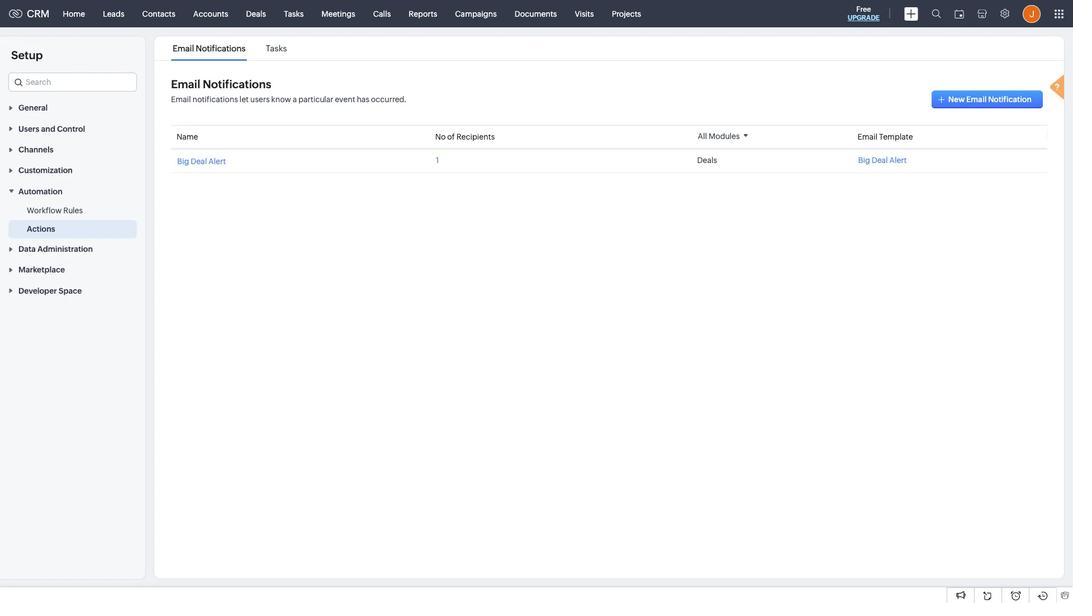 Task type: vqa. For each thing, say whether or not it's contained in the screenshot.
10 Last
no



Task type: locate. For each thing, give the bounding box(es) containing it.
big down name
[[177, 157, 189, 166]]

notifications inside list
[[196, 44, 246, 53]]

particular
[[299, 95, 333, 104]]

marketplace button
[[0, 259, 145, 280]]

profile image
[[1023, 5, 1041, 23]]

0 horizontal spatial big
[[177, 157, 189, 166]]

1
[[436, 156, 439, 165]]

notification
[[989, 95, 1032, 104]]

list
[[163, 36, 297, 60]]

tasks link down deals link
[[264, 44, 289, 53]]

email
[[173, 44, 194, 53], [171, 78, 200, 91], [171, 95, 191, 104], [967, 95, 987, 104], [858, 133, 878, 141]]

big deal alert
[[859, 156, 907, 165], [177, 157, 226, 166]]

and
[[41, 125, 55, 133]]

visits
[[575, 9, 594, 18]]

campaigns link
[[446, 0, 506, 27]]

tasks down deals link
[[266, 44, 287, 53]]

1 horizontal spatial alert
[[890, 156, 907, 165]]

data
[[18, 245, 36, 254]]

email for email notifications
[[173, 44, 194, 53]]

actions link
[[27, 224, 55, 235]]

1 vertical spatial deals
[[698, 156, 718, 165]]

notifications inside email notifications new email notification
[[203, 78, 271, 91]]

email notifications let users know a particular event has occurred.
[[171, 95, 406, 104]]

documents
[[515, 9, 557, 18]]

calls
[[373, 9, 391, 18]]

general
[[18, 104, 48, 113]]

1 horizontal spatial big deal alert link
[[859, 156, 1042, 165]]

event
[[335, 95, 355, 104]]

email template
[[858, 133, 913, 141]]

email up notifications
[[171, 78, 200, 91]]

1 vertical spatial tasks link
[[264, 44, 289, 53]]

users and control button
[[0, 118, 145, 139]]

0 horizontal spatial alert
[[209, 157, 226, 166]]

search element
[[925, 0, 948, 27]]

all
[[698, 132, 707, 141]]

template
[[879, 133, 913, 141]]

has
[[357, 95, 370, 104]]

deals down all
[[698, 156, 718, 165]]

deal down email template
[[872, 156, 888, 165]]

leads link
[[94, 0, 133, 27]]

0 vertical spatial deals
[[246, 9, 266, 18]]

notifications
[[193, 95, 238, 104]]

notifications
[[196, 44, 246, 53], [203, 78, 271, 91]]

accounts link
[[184, 0, 237, 27]]

tasks right deals link
[[284, 9, 304, 18]]

email for email template
[[858, 133, 878, 141]]

None field
[[8, 73, 137, 92]]

1 horizontal spatial big
[[859, 156, 871, 165]]

1 link
[[436, 156, 439, 165]]

developer
[[18, 287, 57, 296]]

notifications down accounts
[[196, 44, 246, 53]]

deals
[[246, 9, 266, 18], [698, 156, 718, 165]]

let
[[240, 95, 249, 104]]

visits link
[[566, 0, 603, 27]]

campaigns
[[455, 9, 497, 18]]

deals right accounts
[[246, 9, 266, 18]]

projects
[[612, 9, 642, 18]]

space
[[59, 287, 82, 296]]

email left notifications
[[171, 95, 191, 104]]

big deal alert down email template
[[859, 156, 907, 165]]

notifications up let
[[203, 78, 271, 91]]

crm
[[27, 8, 50, 20]]

meetings
[[322, 9, 355, 18]]

users
[[18, 125, 39, 133]]

occurred.
[[371, 95, 406, 104]]

1 horizontal spatial big deal alert
[[859, 156, 907, 165]]

customization button
[[0, 160, 145, 181]]

1 horizontal spatial deals
[[698, 156, 718, 165]]

deal down name
[[191, 157, 207, 166]]

1 horizontal spatial deal
[[872, 156, 888, 165]]

big
[[859, 156, 871, 165], [177, 157, 189, 166]]

crm link
[[9, 8, 50, 20]]

profile element
[[1017, 0, 1048, 27]]

email left template
[[858, 133, 878, 141]]

1 vertical spatial tasks
[[266, 44, 287, 53]]

0 vertical spatial notifications
[[196, 44, 246, 53]]

big deal alert link
[[859, 156, 1042, 165], [177, 157, 226, 166]]

email down contacts
[[173, 44, 194, 53]]

big down email template
[[859, 156, 871, 165]]

deal
[[872, 156, 888, 165], [191, 157, 207, 166]]

channels button
[[0, 139, 145, 160]]

tasks link left meetings
[[275, 0, 313, 27]]

tasks link
[[275, 0, 313, 27], [264, 44, 289, 53]]

developer space button
[[0, 280, 145, 301]]

automation
[[18, 187, 62, 196]]

workflow rules link
[[27, 205, 83, 216]]

no
[[435, 133, 446, 141]]

recipients
[[457, 133, 495, 141]]

tasks
[[284, 9, 304, 18], [266, 44, 287, 53]]

1 vertical spatial notifications
[[203, 78, 271, 91]]

contacts
[[142, 9, 175, 18]]

free
[[857, 5, 871, 13]]

channels
[[18, 145, 54, 154]]

0 vertical spatial tasks link
[[275, 0, 313, 27]]

big deal alert down name
[[177, 157, 226, 166]]

alert
[[890, 156, 907, 165], [209, 157, 226, 166]]

documents link
[[506, 0, 566, 27]]

automation region
[[0, 202, 145, 239]]



Task type: describe. For each thing, give the bounding box(es) containing it.
list containing email notifications
[[163, 36, 297, 60]]

Search text field
[[9, 73, 136, 91]]

0 horizontal spatial big deal alert
[[177, 157, 226, 166]]

control
[[57, 125, 85, 133]]

users
[[250, 95, 270, 104]]

administration
[[37, 245, 93, 254]]

projects link
[[603, 0, 650, 27]]

tasks inside list
[[266, 44, 287, 53]]

create menu element
[[898, 0, 925, 27]]

developer space
[[18, 287, 82, 296]]

workflow
[[27, 206, 62, 215]]

calendar image
[[955, 9, 965, 18]]

calls link
[[364, 0, 400, 27]]

automation button
[[0, 181, 145, 202]]

notifications for email notifications new email notification
[[203, 78, 271, 91]]

no of recipients
[[435, 133, 495, 141]]

customization
[[18, 166, 73, 175]]

actions
[[27, 225, 55, 234]]

general button
[[0, 97, 145, 118]]

reports
[[409, 9, 437, 18]]

0 vertical spatial tasks
[[284, 9, 304, 18]]

free upgrade
[[848, 5, 880, 22]]

workflow rules
[[27, 206, 83, 215]]

of
[[448, 133, 455, 141]]

all modules
[[698, 132, 740, 141]]

notifications for email notifications
[[196, 44, 246, 53]]

meetings link
[[313, 0, 364, 27]]

email notifications new email notification
[[171, 78, 1032, 104]]

new
[[949, 95, 965, 104]]

0 horizontal spatial big deal alert link
[[177, 157, 226, 166]]

leads
[[103, 9, 124, 18]]

contacts link
[[133, 0, 184, 27]]

marketplace
[[18, 266, 65, 275]]

email for email notifications let users know a particular event has occurred.
[[171, 95, 191, 104]]

email notifications link
[[171, 44, 247, 53]]

deals link
[[237, 0, 275, 27]]

home
[[63, 9, 85, 18]]

0 horizontal spatial deal
[[191, 157, 207, 166]]

home link
[[54, 0, 94, 27]]

0 horizontal spatial deals
[[246, 9, 266, 18]]

data administration
[[18, 245, 93, 254]]

email for email notifications new email notification
[[171, 78, 200, 91]]

a
[[293, 95, 297, 104]]

modules
[[709, 132, 740, 141]]

create menu image
[[905, 7, 919, 20]]

setup
[[11, 49, 43, 62]]

reports link
[[400, 0, 446, 27]]

upgrade
[[848, 14, 880, 22]]

users and control
[[18, 125, 85, 133]]

email right new
[[967, 95, 987, 104]]

search image
[[932, 9, 942, 18]]

data administration button
[[0, 239, 145, 259]]

name
[[177, 133, 198, 141]]

All Modules field
[[694, 131, 752, 142]]

know
[[271, 95, 291, 104]]

rules
[[63, 206, 83, 215]]

accounts
[[193, 9, 228, 18]]

new email notification button
[[932, 91, 1043, 108]]

email notifications
[[173, 44, 246, 53]]



